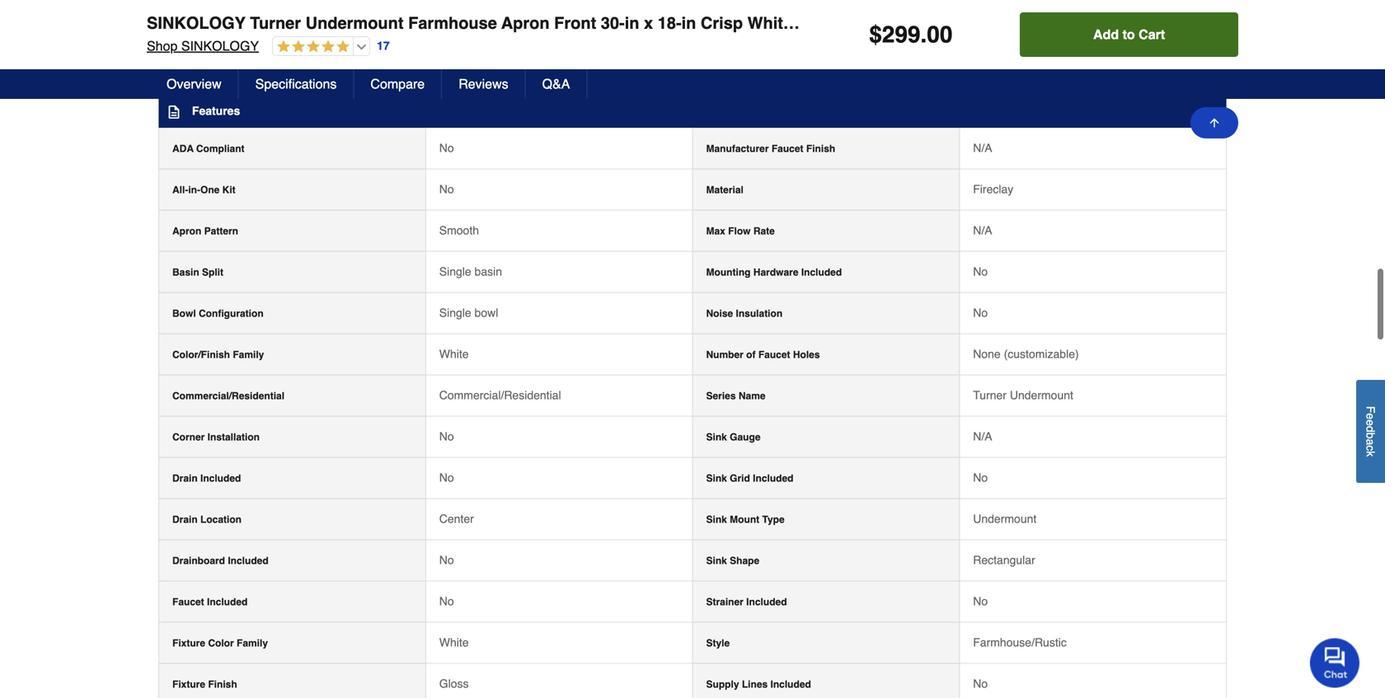 Task type: vqa. For each thing, say whether or not it's contained in the screenshot.
Doors & Windows
no



Task type: describe. For each thing, give the bounding box(es) containing it.
depth
[[172, 34, 200, 46]]

of for number
[[746, 349, 756, 361]]

fixture color family
[[172, 638, 268, 650]]

noise insulation
[[706, 308, 783, 320]]

sink shape
[[706, 555, 760, 567]]

specifications button
[[239, 69, 354, 99]]

to
[[1123, 27, 1135, 42]]

max flow rate
[[706, 226, 775, 237]]

split
[[202, 267, 223, 278]]

0 vertical spatial sinkology
[[147, 14, 246, 33]]

sink mount type
[[706, 514, 785, 526]]

basin split
[[172, 267, 223, 278]]

series
[[706, 391, 736, 402]]

0 vertical spatial turner
[[250, 14, 301, 33]]

cart
[[1139, 27, 1165, 42]]

location
[[200, 514, 242, 526]]

series name
[[706, 391, 766, 402]]

single for single bowl
[[439, 306, 471, 320]]

.
[[921, 21, 927, 48]]

strainer included
[[706, 597, 787, 608]]

bowl
[[475, 306, 498, 320]]

hardware
[[754, 267, 799, 278]]

of for depth
[[203, 34, 212, 46]]

configuration
[[199, 308, 264, 320]]

installation
[[208, 432, 260, 443]]

holes
[[793, 349, 820, 361]]

fixture finish
[[172, 679, 237, 691]]

depth of bowl 2 (inches)
[[172, 34, 288, 46]]

2 vertical spatial undermount
[[973, 513, 1037, 526]]

number
[[706, 349, 744, 361]]

$
[[869, 21, 882, 48]]

drainboard
[[172, 555, 225, 567]]

0 vertical spatial single
[[864, 14, 914, 33]]

1 vertical spatial family
[[237, 638, 268, 650]]

1 e from the top
[[1364, 414, 1378, 420]]

q&a button
[[526, 69, 588, 99]]

sink right kitchen
[[1027, 14, 1062, 33]]

1 vertical spatial fireclay
[[973, 183, 1014, 196]]

drain location
[[172, 514, 242, 526]]

2
[[242, 34, 247, 46]]

1 vertical spatial sinkology
[[181, 38, 259, 54]]

corner
[[172, 432, 205, 443]]

manufacturer
[[706, 143, 769, 155]]

mount
[[730, 514, 760, 526]]

add
[[1094, 27, 1119, 42]]

ada
[[172, 143, 194, 155]]

d
[[1364, 426, 1378, 433]]

1 in from the left
[[625, 14, 640, 33]]

center
[[439, 513, 474, 526]]

overview
[[167, 76, 222, 92]]

faucet included
[[172, 597, 248, 608]]

kitchen
[[962, 14, 1023, 33]]

all-in-one kit
[[172, 184, 236, 196]]

basin
[[172, 267, 199, 278]]

rectangular
[[973, 554, 1036, 567]]

included up color
[[207, 597, 248, 608]]

bowl configuration
[[172, 308, 264, 320]]

30-
[[601, 14, 625, 33]]

number of faucet holes
[[706, 349, 820, 361]]

max
[[706, 226, 726, 237]]

included right grid
[[753, 473, 794, 485]]

drainboard included
[[172, 555, 269, 567]]

compare button
[[354, 69, 442, 99]]

1 horizontal spatial commercial/residential
[[439, 389, 561, 402]]

drain for no
[[172, 473, 198, 485]]

all-
[[172, 184, 188, 196]]

f e e d b a c k button
[[1357, 380, 1385, 483]]

included down location
[[228, 555, 269, 567]]

17
[[377, 39, 390, 53]]

one
[[200, 184, 220, 196]]

color/finish family
[[172, 349, 264, 361]]

gloss
[[439, 678, 469, 691]]

k
[[1364, 451, 1378, 457]]

gauge
[[730, 432, 761, 443]]

drain included
[[172, 473, 241, 485]]

included up location
[[200, 473, 241, 485]]

n/a for rate
[[973, 224, 993, 237]]

basin
[[475, 265, 502, 278]]

1 vertical spatial apron
[[172, 226, 201, 237]]

shop
[[147, 38, 178, 54]]

0 vertical spatial faucet
[[772, 143, 804, 155]]

overview button
[[150, 69, 239, 99]]

single for single basin
[[439, 265, 471, 278]]

kit
[[222, 184, 236, 196]]

a
[[1364, 439, 1378, 446]]

color
[[208, 638, 234, 650]]

farmhouse
[[408, 14, 497, 33]]

none (customizable)
[[973, 348, 1079, 361]]

strainer
[[706, 597, 744, 608]]

18-
[[658, 14, 682, 33]]

q&a
[[542, 76, 570, 92]]

insulation
[[736, 308, 783, 320]]

sinkology turner undermount farmhouse apron front 30-in x 18-in crisp white fireclay single bowl kitchen sink
[[147, 14, 1062, 33]]

mounting hardware included
[[706, 267, 842, 278]]

sink for undermount
[[706, 514, 727, 526]]

noise
[[706, 308, 733, 320]]

sink for rectangular
[[706, 555, 727, 567]]

single basin
[[439, 265, 502, 278]]

chat invite button image
[[1310, 638, 1361, 688]]

manufacturer faucet finish
[[706, 143, 836, 155]]

color/finish
[[172, 349, 230, 361]]

front
[[554, 14, 596, 33]]



Task type: locate. For each thing, give the bounding box(es) containing it.
of right number
[[746, 349, 756, 361]]

sink left gauge
[[706, 432, 727, 443]]

turner
[[250, 14, 301, 33], [973, 389, 1007, 402]]

sink
[[1027, 14, 1062, 33], [706, 432, 727, 443], [706, 473, 727, 485], [706, 514, 727, 526], [706, 555, 727, 567]]

0 horizontal spatial bowl
[[172, 308, 196, 320]]

in left x
[[625, 14, 640, 33]]

shape
[[730, 555, 760, 567]]

2 in from the left
[[682, 14, 696, 33]]

1 vertical spatial faucet
[[759, 349, 790, 361]]

0 horizontal spatial apron
[[172, 226, 201, 237]]

1 vertical spatial bowl
[[215, 34, 239, 46]]

white for none (customizable)
[[439, 348, 469, 361]]

1 vertical spatial drain
[[172, 514, 198, 526]]

drain left location
[[172, 514, 198, 526]]

fixture
[[172, 638, 205, 650], [172, 679, 205, 691]]

bowl
[[918, 14, 958, 33], [215, 34, 239, 46], [172, 308, 196, 320]]

shop sinkology
[[147, 38, 259, 54]]

in
[[625, 14, 640, 33], [682, 14, 696, 33]]

2 vertical spatial single
[[439, 306, 471, 320]]

2 vertical spatial white
[[439, 636, 469, 650]]

1 vertical spatial undermount
[[1010, 389, 1074, 402]]

reviews button
[[442, 69, 526, 99]]

(inches)
[[250, 34, 288, 46]]

1 drain from the top
[[172, 473, 198, 485]]

single left basin
[[439, 265, 471, 278]]

included right lines
[[771, 679, 811, 691]]

sinkology up depth
[[147, 14, 246, 33]]

undermount up 17
[[306, 14, 404, 33]]

type
[[762, 514, 785, 526]]

mounting
[[706, 267, 751, 278]]

no
[[439, 142, 454, 155], [439, 183, 454, 196], [973, 265, 988, 278], [973, 306, 988, 320], [439, 430, 454, 443], [439, 471, 454, 485], [973, 471, 988, 485], [439, 554, 454, 567], [439, 595, 454, 608], [973, 595, 988, 608], [973, 678, 988, 691]]

2 vertical spatial faucet
[[172, 597, 204, 608]]

0 vertical spatial fixture
[[172, 638, 205, 650]]

c
[[1364, 446, 1378, 451]]

5 stars image
[[273, 40, 350, 55]]

0 vertical spatial finish
[[806, 143, 836, 155]]

specifications
[[255, 76, 337, 92]]

add to cart button
[[1020, 12, 1239, 57]]

family right color
[[237, 638, 268, 650]]

0 vertical spatial of
[[203, 34, 212, 46]]

sink for no
[[706, 473, 727, 485]]

2 e from the top
[[1364, 420, 1378, 426]]

fixture for gloss
[[172, 679, 205, 691]]

drain down corner
[[172, 473, 198, 485]]

2 drain from the top
[[172, 514, 198, 526]]

x
[[644, 14, 653, 33]]

2 n/a from the top
[[973, 224, 993, 237]]

smooth
[[439, 224, 479, 237]]

fixture down fixture color family
[[172, 679, 205, 691]]

0 horizontal spatial commercial/residential
[[172, 391, 285, 402]]

2 horizontal spatial bowl
[[918, 14, 958, 33]]

pattern
[[204, 226, 238, 237]]

sink left mount
[[706, 514, 727, 526]]

bowl left 2
[[215, 34, 239, 46]]

style
[[706, 638, 730, 650]]

fireclay
[[797, 14, 859, 33], [973, 183, 1014, 196]]

1 vertical spatial n/a
[[973, 224, 993, 237]]

drain
[[172, 473, 198, 485], [172, 514, 198, 526]]

rate
[[754, 226, 775, 237]]

0 vertical spatial undermount
[[306, 14, 404, 33]]

sink for n/a
[[706, 432, 727, 443]]

single left .
[[864, 14, 914, 33]]

00
[[927, 21, 953, 48]]

0 horizontal spatial finish
[[208, 679, 237, 691]]

turner undermount
[[973, 389, 1074, 402]]

farmhouse/rustic
[[973, 636, 1067, 650]]

white for farmhouse/rustic
[[439, 636, 469, 650]]

1 vertical spatial fixture
[[172, 679, 205, 691]]

undermount
[[306, 14, 404, 33], [1010, 389, 1074, 402], [973, 513, 1037, 526]]

0 horizontal spatial of
[[203, 34, 212, 46]]

1 fixture from the top
[[172, 638, 205, 650]]

1 vertical spatial of
[[746, 349, 756, 361]]

supply lines included
[[706, 679, 811, 691]]

arrow up image
[[1208, 116, 1221, 129]]

e up d
[[1364, 414, 1378, 420]]

0 horizontal spatial in
[[625, 14, 640, 33]]

compare
[[371, 76, 425, 92]]

0 horizontal spatial turner
[[250, 14, 301, 33]]

fixture left color
[[172, 638, 205, 650]]

apron pattern
[[172, 226, 238, 237]]

0 vertical spatial family
[[233, 349, 264, 361]]

white up gloss
[[439, 636, 469, 650]]

1 horizontal spatial apron
[[501, 14, 550, 33]]

apron left pattern
[[172, 226, 201, 237]]

none
[[973, 348, 1001, 361]]

of right depth
[[203, 34, 212, 46]]

bowl left kitchen
[[918, 14, 958, 33]]

faucet down drainboard
[[172, 597, 204, 608]]

white right crisp
[[748, 14, 793, 33]]

f
[[1364, 406, 1378, 414]]

2 vertical spatial bowl
[[172, 308, 196, 320]]

included right strainer
[[746, 597, 787, 608]]

0 vertical spatial drain
[[172, 473, 198, 485]]

crisp
[[701, 14, 743, 33]]

flow
[[728, 226, 751, 237]]

1 horizontal spatial fireclay
[[973, 183, 1014, 196]]

of
[[203, 34, 212, 46], [746, 349, 756, 361]]

1 vertical spatial turner
[[973, 389, 1007, 402]]

drain for center
[[172, 514, 198, 526]]

single left bowl
[[439, 306, 471, 320]]

reviews
[[459, 76, 509, 92]]

bowl down basin
[[172, 308, 196, 320]]

undermount up rectangular
[[973, 513, 1037, 526]]

apron left front
[[501, 14, 550, 33]]

faucet right manufacturer
[[772, 143, 804, 155]]

1 vertical spatial single
[[439, 265, 471, 278]]

sink grid included
[[706, 473, 794, 485]]

0 horizontal spatial fireclay
[[797, 14, 859, 33]]

n/a for finish
[[973, 142, 993, 155]]

2 fixture from the top
[[172, 679, 205, 691]]

0 vertical spatial white
[[748, 14, 793, 33]]

features
[[192, 104, 240, 118]]

single bowl
[[439, 306, 498, 320]]

1 n/a from the top
[[973, 142, 993, 155]]

faucet left holes
[[759, 349, 790, 361]]

notes image
[[167, 105, 181, 119]]

0 vertical spatial n/a
[[973, 142, 993, 155]]

1 horizontal spatial in
[[682, 14, 696, 33]]

white
[[748, 14, 793, 33], [439, 348, 469, 361], [439, 636, 469, 650]]

fixture for white
[[172, 638, 205, 650]]

0 vertical spatial apron
[[501, 14, 550, 33]]

included right hardware
[[801, 267, 842, 278]]

sink left grid
[[706, 473, 727, 485]]

2 vertical spatial n/a
[[973, 430, 993, 443]]

1 vertical spatial finish
[[208, 679, 237, 691]]

white down the single bowl
[[439, 348, 469, 361]]

undermount down (customizable)
[[1010, 389, 1074, 402]]

3 n/a from the top
[[973, 430, 993, 443]]

299
[[882, 21, 921, 48]]

in-
[[188, 184, 200, 196]]

in left crisp
[[682, 14, 696, 33]]

(customizable)
[[1004, 348, 1079, 361]]

1 vertical spatial white
[[439, 348, 469, 361]]

1 horizontal spatial of
[[746, 349, 756, 361]]

0 vertical spatial bowl
[[918, 14, 958, 33]]

family
[[233, 349, 264, 361], [237, 638, 268, 650]]

1 horizontal spatial bowl
[[215, 34, 239, 46]]

single
[[864, 14, 914, 33], [439, 265, 471, 278], [439, 306, 471, 320]]

compliant
[[196, 143, 245, 155]]

turner up (inches)
[[250, 14, 301, 33]]

faucet
[[772, 143, 804, 155], [759, 349, 790, 361], [172, 597, 204, 608]]

sinkology up overview button
[[181, 38, 259, 54]]

included
[[801, 267, 842, 278], [200, 473, 241, 485], [753, 473, 794, 485], [228, 555, 269, 567], [207, 597, 248, 608], [746, 597, 787, 608], [771, 679, 811, 691]]

supply
[[706, 679, 739, 691]]

corner installation
[[172, 432, 260, 443]]

turner down none
[[973, 389, 1007, 402]]

n/a
[[973, 142, 993, 155], [973, 224, 993, 237], [973, 430, 993, 443]]

ada compliant
[[172, 143, 245, 155]]

1 horizontal spatial turner
[[973, 389, 1007, 402]]

sink left shape
[[706, 555, 727, 567]]

family down the 'configuration'
[[233, 349, 264, 361]]

e up b
[[1364, 420, 1378, 426]]

1 horizontal spatial finish
[[806, 143, 836, 155]]

0 vertical spatial fireclay
[[797, 14, 859, 33]]

sink gauge
[[706, 432, 761, 443]]

material
[[706, 184, 744, 196]]

name
[[739, 391, 766, 402]]



